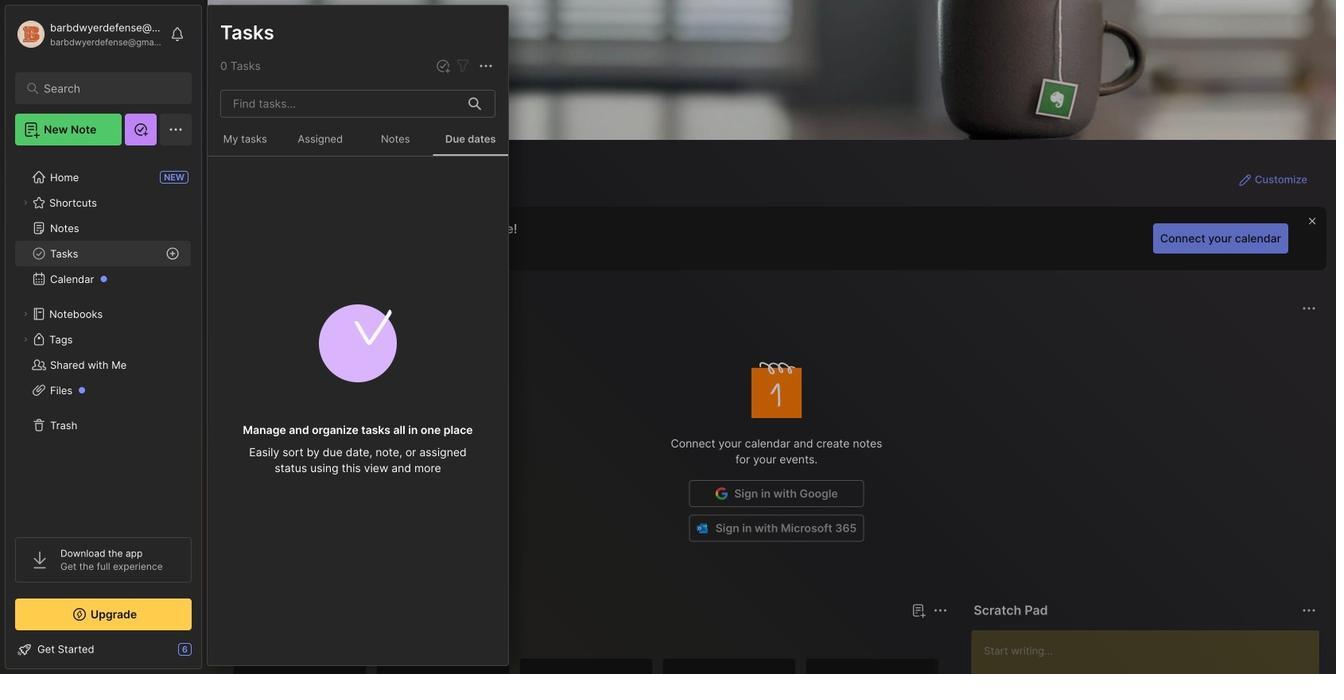 Task type: vqa. For each thing, say whether or not it's contained in the screenshot.
group in MAIN element
no



Task type: locate. For each thing, give the bounding box(es) containing it.
Filter tasks field
[[453, 56, 472, 76]]

Start writing… text field
[[984, 631, 1319, 674]]

tree
[[6, 155, 201, 523]]

main element
[[0, 0, 207, 674]]

expand tags image
[[21, 335, 30, 344]]

expand notebooks image
[[21, 309, 30, 319]]

Find tasks… text field
[[224, 91, 459, 117]]

row group
[[233, 659, 949, 674]]

None search field
[[44, 79, 171, 98]]

filter tasks image
[[453, 57, 472, 76]]

more actions and view options image
[[476, 57, 496, 76]]

More actions and view options field
[[472, 56, 496, 76]]

Search text field
[[44, 81, 171, 96]]

tab
[[236, 630, 283, 649]]



Task type: describe. For each thing, give the bounding box(es) containing it.
click to collapse image
[[201, 645, 213, 664]]

Help and Learning task checklist field
[[6, 637, 201, 663]]

Account field
[[15, 18, 162, 50]]

none search field inside main element
[[44, 79, 171, 98]]

tree inside main element
[[6, 155, 201, 523]]

new task image
[[435, 58, 451, 74]]



